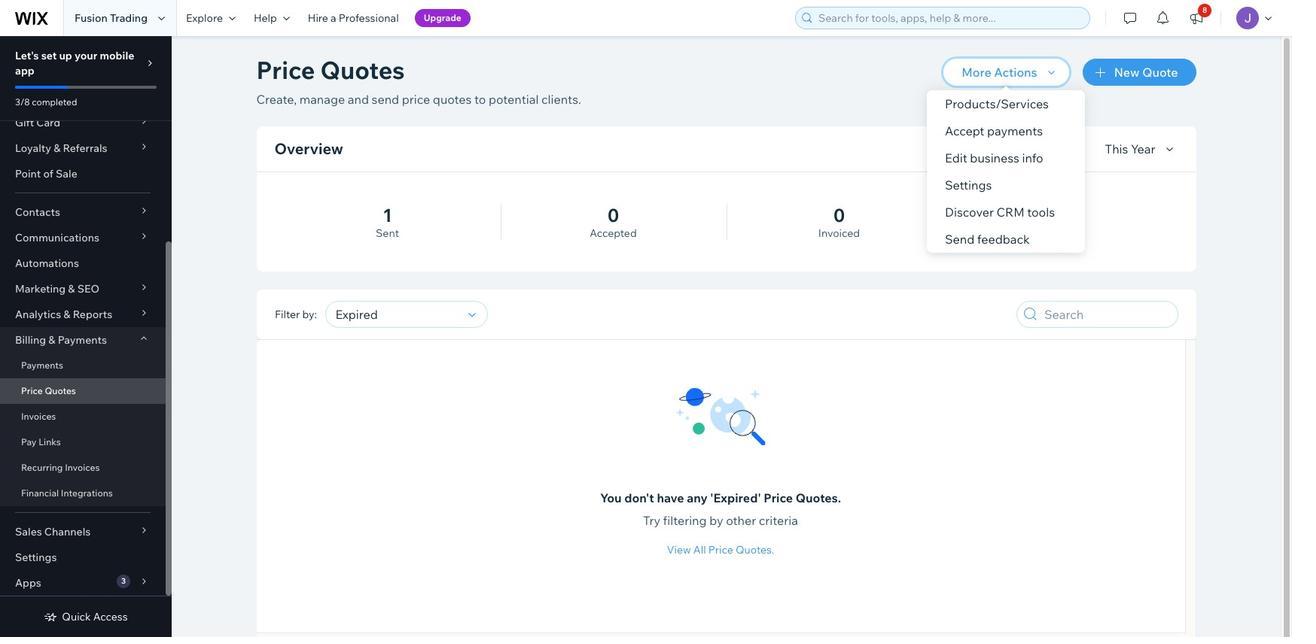 Task type: locate. For each thing, give the bounding box(es) containing it.
accept payments
[[945, 123, 1043, 139]]

1 horizontal spatial quotes.
[[796, 491, 841, 506]]

create,
[[256, 92, 297, 107]]

completed
[[32, 96, 77, 108]]

hire
[[308, 11, 328, 25]]

quotes up and
[[320, 55, 405, 85]]

Search field
[[1040, 302, 1173, 328]]

explore
[[186, 11, 223, 25]]

settings
[[945, 178, 992, 193], [15, 551, 57, 565]]

quotes. up criteria
[[796, 491, 841, 506]]

'expired'
[[710, 491, 761, 506]]

recurring invoices link
[[0, 456, 166, 481]]

hire a professional
[[308, 11, 399, 25]]

any
[[687, 491, 708, 506]]

links
[[39, 437, 61, 448]]

0 inside 0 invoiced
[[834, 204, 845, 227]]

price inside price quotes create, manage and send price quotes to potential clients.
[[256, 55, 315, 85]]

list box
[[927, 90, 1085, 253]]

0 vertical spatial quotes
[[320, 55, 405, 85]]

accept
[[945, 123, 985, 139]]

1 vertical spatial quotes
[[45, 386, 76, 397]]

payments inside billing & payments popup button
[[58, 334, 107, 347]]

sales channels button
[[0, 520, 166, 545]]

& right loyalty
[[54, 142, 61, 155]]

accepted
[[590, 227, 637, 240]]

view
[[667, 544, 691, 557]]

8 button
[[1180, 0, 1213, 36]]

settings up discover
[[945, 178, 992, 193]]

price quotes link
[[0, 379, 166, 404]]

payments up 'price quotes'
[[21, 360, 63, 371]]

& for loyalty
[[54, 142, 61, 155]]

1 horizontal spatial quotes
[[320, 55, 405, 85]]

contacts button
[[0, 200, 166, 225]]

hire a professional link
[[299, 0, 408, 36]]

2 0 from the left
[[834, 204, 845, 227]]

more actions
[[962, 65, 1037, 80]]

up
[[59, 49, 72, 63]]

recurring
[[21, 462, 63, 474]]

sidebar element
[[0, 0, 172, 638]]

marketing & seo button
[[0, 276, 166, 302]]

price right "all"
[[708, 544, 733, 557]]

1 vertical spatial invoices
[[65, 462, 100, 474]]

1 vertical spatial settings
[[15, 551, 57, 565]]

& for billing
[[48, 334, 55, 347]]

billing & payments
[[15, 334, 107, 347]]

3 0 from the left
[[1059, 204, 1071, 227]]

new
[[1114, 65, 1140, 80]]

loyalty & referrals button
[[0, 136, 166, 161]]

view all price quotes.
[[667, 544, 774, 557]]

1 0 from the left
[[608, 204, 619, 227]]

app
[[15, 64, 34, 78]]

0 vertical spatial quotes.
[[796, 491, 841, 506]]

3/8 completed
[[15, 96, 77, 108]]

0 horizontal spatial quotes
[[45, 386, 76, 397]]

1 horizontal spatial invoices
[[65, 462, 100, 474]]

quotes. down "other"
[[736, 544, 774, 557]]

gift
[[15, 116, 34, 130]]

quotes.
[[796, 491, 841, 506], [736, 544, 774, 557]]

contacts
[[15, 206, 60, 219]]

1 horizontal spatial settings
[[945, 178, 992, 193]]

have
[[657, 491, 684, 506]]

0 vertical spatial invoices
[[21, 411, 56, 422]]

settings down sales
[[15, 551, 57, 565]]

1
[[383, 204, 392, 227]]

0
[[608, 204, 619, 227], [834, 204, 845, 227], [1059, 204, 1071, 227]]

0 inside the 0 accepted
[[608, 204, 619, 227]]

& left seo
[[68, 282, 75, 296]]

& left reports
[[63, 308, 70, 322]]

sales channels
[[15, 526, 91, 539]]

price quotes create, manage and send price quotes to potential clients.
[[256, 55, 581, 107]]

0 horizontal spatial settings
[[15, 551, 57, 565]]

1 horizontal spatial 0
[[834, 204, 845, 227]]

filter
[[274, 308, 300, 322]]

price inside price quotes link
[[21, 386, 43, 397]]

professional
[[339, 11, 399, 25]]

quotes for price quotes
[[45, 386, 76, 397]]

price up criteria
[[764, 491, 793, 506]]

billing
[[15, 334, 46, 347]]

year
[[1131, 142, 1156, 157]]

Search for tools, apps, help & more... field
[[814, 8, 1085, 29]]

0 vertical spatial payments
[[58, 334, 107, 347]]

2 horizontal spatial 0
[[1059, 204, 1071, 227]]

quotes inside sidebar element
[[45, 386, 76, 397]]

price
[[402, 92, 430, 107]]

other
[[726, 514, 756, 529]]

quotes. inside you don't have any 'expired' price quotes. try filtering by other criteria
[[796, 491, 841, 506]]

invoices up pay links
[[21, 411, 56, 422]]

by:
[[302, 308, 317, 322]]

0 accepted
[[590, 204, 637, 240]]

quotes
[[433, 92, 472, 107]]

manage
[[299, 92, 345, 107]]

upgrade
[[424, 12, 462, 23]]

0 horizontal spatial 0
[[608, 204, 619, 227]]

help
[[254, 11, 277, 25]]

quotes
[[320, 55, 405, 85], [45, 386, 76, 397]]

invoices down 'pay links' link
[[65, 462, 100, 474]]

quotes down payments link
[[45, 386, 76, 397]]

& right billing
[[48, 334, 55, 347]]

financial
[[21, 488, 59, 499]]

0 for 0
[[1059, 204, 1071, 227]]

let's set up your mobile app
[[15, 49, 134, 78]]

price up create,
[[256, 55, 315, 85]]

1 vertical spatial payments
[[21, 360, 63, 371]]

None field
[[331, 302, 464, 328]]

overview
[[274, 139, 343, 158]]

send feedback
[[945, 232, 1030, 247]]

quick
[[62, 611, 91, 624]]

set
[[41, 49, 57, 63]]

quotes inside price quotes create, manage and send price quotes to potential clients.
[[320, 55, 405, 85]]

send
[[372, 92, 399, 107]]

price down billing
[[21, 386, 43, 397]]

payments up payments link
[[58, 334, 107, 347]]

mobile
[[100, 49, 134, 63]]

upgrade button
[[415, 9, 471, 27]]

& inside popup button
[[63, 308, 70, 322]]

1 vertical spatial quotes.
[[736, 544, 774, 557]]

sale
[[56, 167, 77, 181]]

seo
[[77, 282, 99, 296]]

this year button
[[1105, 140, 1178, 158]]

price
[[256, 55, 315, 85], [21, 386, 43, 397], [764, 491, 793, 506], [708, 544, 733, 557]]

payments link
[[0, 353, 166, 379]]

actions
[[994, 65, 1037, 80]]



Task type: vqa. For each thing, say whether or not it's contained in the screenshot.
'Online' within sell online link
no



Task type: describe. For each thing, give the bounding box(es) containing it.
analytics & reports
[[15, 308, 112, 322]]

marketing & seo
[[15, 282, 99, 296]]

list box containing products/services
[[927, 90, 1085, 253]]

pay links
[[21, 437, 61, 448]]

filter by:
[[274, 308, 317, 322]]

quick access
[[62, 611, 128, 624]]

help button
[[245, 0, 299, 36]]

potential
[[489, 92, 539, 107]]

try
[[643, 514, 660, 529]]

0 for 0 invoiced
[[834, 204, 845, 227]]

& for analytics
[[63, 308, 70, 322]]

8
[[1203, 5, 1207, 15]]

and
[[348, 92, 369, 107]]

to
[[474, 92, 486, 107]]

financial integrations link
[[0, 481, 166, 507]]

pay links link
[[0, 430, 166, 456]]

quotes for price quotes create, manage and send price quotes to potential clients.
[[320, 55, 405, 85]]

your
[[75, 49, 97, 63]]

of
[[43, 167, 53, 181]]

price inside you don't have any 'expired' price quotes. try filtering by other criteria
[[764, 491, 793, 506]]

you don't have any 'expired' price quotes. try filtering by other criteria
[[600, 491, 841, 529]]

gift card
[[15, 116, 60, 130]]

send
[[945, 232, 975, 247]]

automations link
[[0, 251, 166, 276]]

marketing
[[15, 282, 66, 296]]

automations
[[15, 257, 79, 270]]

0 for 0 accepted
[[608, 204, 619, 227]]

invoiced
[[818, 227, 860, 240]]

3/8
[[15, 96, 30, 108]]

& for marketing
[[68, 282, 75, 296]]

financial integrations
[[21, 488, 113, 499]]

more actions button
[[944, 59, 1069, 86]]

info
[[1022, 151, 1044, 166]]

don't
[[624, 491, 654, 506]]

analytics & reports button
[[0, 302, 166, 328]]

discover crm tools
[[945, 205, 1055, 220]]

products/services
[[945, 96, 1049, 111]]

point
[[15, 167, 41, 181]]

loyalty
[[15, 142, 51, 155]]

point of sale
[[15, 167, 77, 181]]

communications
[[15, 231, 99, 245]]

0 invoiced
[[818, 204, 860, 240]]

fusion trading
[[75, 11, 148, 25]]

you
[[600, 491, 622, 506]]

sent
[[376, 227, 399, 240]]

crm
[[997, 205, 1025, 220]]

1 sent
[[376, 204, 399, 240]]

fusion
[[75, 11, 108, 25]]

let's
[[15, 49, 39, 63]]

quick access button
[[44, 611, 128, 624]]

loyalty & referrals
[[15, 142, 107, 155]]

a
[[331, 11, 336, 25]]

feedback
[[977, 232, 1030, 247]]

access
[[93, 611, 128, 624]]

edit
[[945, 151, 968, 166]]

apps
[[15, 577, 41, 590]]

business
[[970, 151, 1020, 166]]

more
[[962, 65, 991, 80]]

filtering
[[663, 514, 707, 529]]

point of sale link
[[0, 161, 166, 187]]

card
[[36, 116, 60, 130]]

new quote
[[1114, 65, 1178, 80]]

analytics
[[15, 308, 61, 322]]

recurring invoices
[[21, 462, 100, 474]]

0 horizontal spatial invoices
[[21, 411, 56, 422]]

settings link
[[0, 545, 166, 571]]

payments inside payments link
[[21, 360, 63, 371]]

0 horizontal spatial quotes.
[[736, 544, 774, 557]]

all
[[693, 544, 706, 557]]

0 vertical spatial settings
[[945, 178, 992, 193]]

reports
[[73, 308, 112, 322]]

this
[[1105, 142, 1128, 157]]

tools
[[1027, 205, 1055, 220]]

new quote button
[[1083, 59, 1196, 86]]

this year
[[1105, 142, 1156, 157]]

gift card button
[[0, 110, 166, 136]]

trading
[[110, 11, 148, 25]]

billing & payments button
[[0, 328, 166, 353]]

settings inside sidebar element
[[15, 551, 57, 565]]

sales
[[15, 526, 42, 539]]

invoices link
[[0, 404, 166, 430]]

integrations
[[61, 488, 113, 499]]



